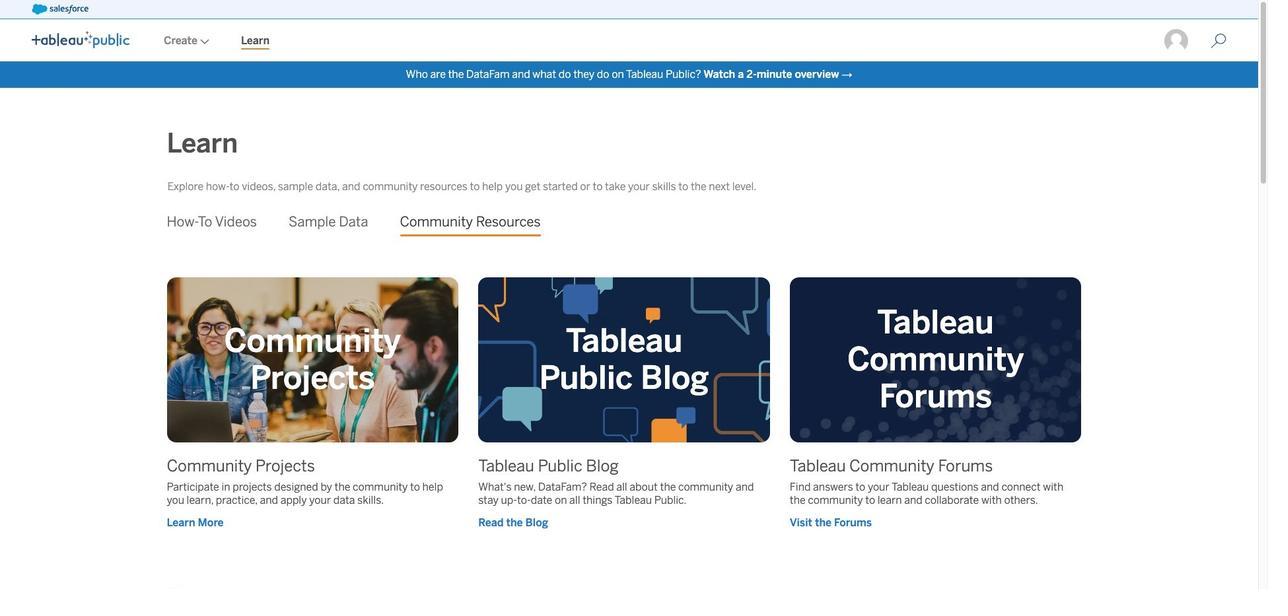 Task type: vqa. For each thing, say whether or not it's contained in the screenshot.
tara.schultz 'image'
no



Task type: describe. For each thing, give the bounding box(es) containing it.
find answers to your tableau questions and connect with the community to learn and collaborate with others. image
[[790, 277, 1103, 443]]

logo image
[[32, 31, 129, 48]]

participate in projects designed by the community to help you learn, practice, and apply your data skills. image
[[167, 277, 480, 443]]

jacob.simon6557 image
[[1163, 28, 1190, 54]]

go to search image
[[1195, 33, 1243, 49]]

what's new, datafam? read all about the community and stay up-to-date on all things tableau public. image
[[478, 277, 791, 443]]



Task type: locate. For each thing, give the bounding box(es) containing it.
create image
[[198, 39, 209, 44]]

salesforce logo image
[[32, 4, 88, 15]]



